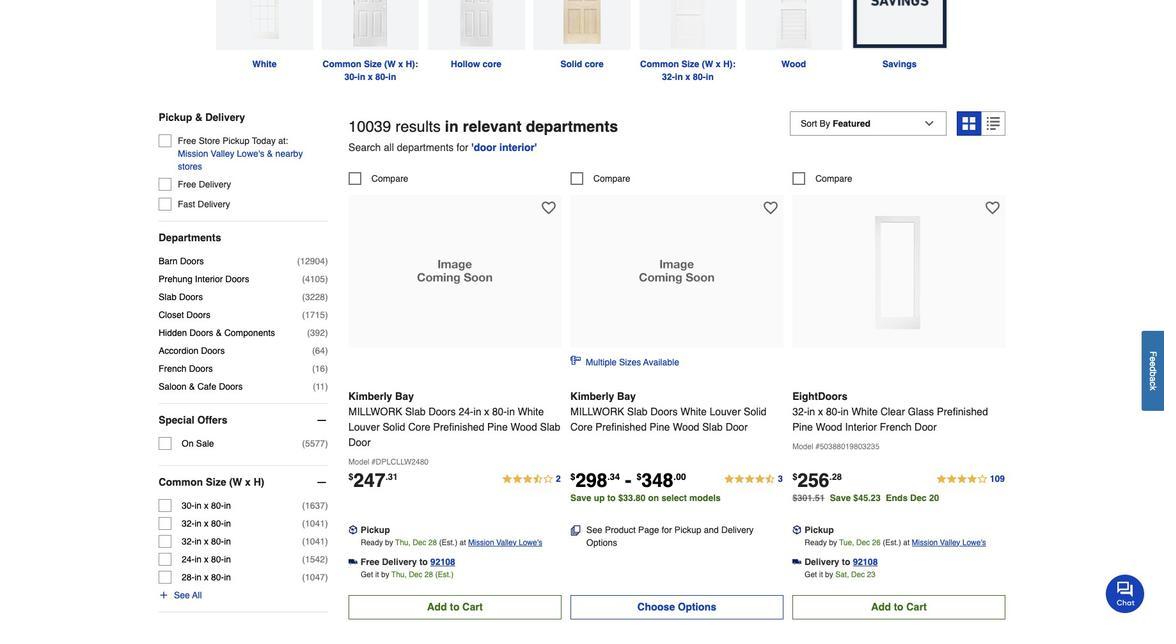 Task type: locate. For each thing, give the bounding box(es) containing it.
model for 32-in x 80-in white clear glass prefinished pine wood interior french door
[[793, 442, 814, 451]]

delivery up free store pickup today at:
[[205, 112, 245, 123]]

on
[[649, 493, 660, 503]]

doors inside kimberly bay millwork slab doors 24-in x 80-in white louver solid core prefinished pine wood slab door
[[429, 406, 456, 418]]

92108 button for delivery to 92108
[[854, 555, 879, 568]]

1 vertical spatial 32-in x 80-in
[[182, 536, 231, 547]]

1 compare from the left
[[372, 173, 409, 183]]

1 1041 from the top
[[305, 518, 325, 529]]

x inside kimberly bay millwork slab doors 24-in x 80-in white louver solid core prefinished pine wood slab door
[[485, 406, 490, 418]]

pickup left and
[[675, 525, 702, 535]]

sale
[[196, 438, 214, 449]]

$301.51 save $45.23 ends dec 20
[[793, 493, 940, 503]]

1 ready from the left
[[361, 538, 383, 547]]

2 bay from the left
[[618, 391, 636, 402]]

0 vertical spatial ( 1041 )
[[302, 518, 328, 529]]

departments element
[[159, 232, 328, 244]]

2 horizontal spatial common
[[641, 59, 679, 69]]

0 vertical spatial louver
[[710, 406, 741, 418]]

kimberly
[[349, 391, 393, 402], [571, 391, 615, 402]]

by down free delivery to 92108 on the bottom left
[[381, 570, 390, 579]]

20
[[930, 493, 940, 503]]

30- inside common size (w x h): 30-in x 80-in
[[345, 72, 358, 82]]

compare inside 5002615381 element
[[594, 173, 631, 183]]

hollow core
[[451, 59, 502, 69]]

1 horizontal spatial prefinished
[[596, 422, 647, 433]]

solid core
[[561, 59, 604, 69]]

1 horizontal spatial compare
[[594, 173, 631, 183]]

pine inside kimberly bay millwork slab doors white louver solid core prefinished pine wood slab door
[[650, 422, 671, 433]]

1 horizontal spatial kimberly
[[571, 391, 615, 402]]

(w for common size (w x h): 30-in x 80-in
[[385, 59, 396, 69]]

it down free delivery to 92108 on the bottom left
[[376, 570, 379, 579]]

ready for free
[[361, 538, 383, 547]]

# up $ 256 .28
[[816, 442, 820, 451]]

3 door interior image from the left
[[428, 0, 525, 50]]

24- inside kimberly bay millwork slab doors 24-in x 80-in white louver solid core prefinished pine wood slab door
[[459, 406, 474, 418]]

0 vertical spatial 30-
[[345, 72, 358, 82]]

2 ready from the left
[[805, 538, 828, 547]]

pickup
[[159, 112, 192, 123], [223, 136, 250, 146], [361, 525, 390, 535], [675, 525, 702, 535], [805, 525, 835, 535]]

0 vertical spatial departments
[[526, 118, 619, 136]]

free down stores
[[178, 179, 196, 189]]

components
[[224, 328, 275, 338]]

dplcllw2480
[[376, 457, 429, 466]]

2 button
[[502, 472, 562, 487]]

1 horizontal spatial 30-
[[345, 72, 358, 82]]

(w inside "button"
[[229, 477, 242, 488]]

millwork down multiple
[[571, 406, 625, 418]]

1 $ from the left
[[349, 472, 354, 482]]

1 vertical spatial solid
[[744, 406, 767, 418]]

0 horizontal spatial for
[[457, 142, 469, 153]]

eightdoors
[[793, 391, 848, 402]]

24-
[[459, 406, 474, 418], [182, 554, 195, 564]]

1 32-in x 80-in from the top
[[182, 518, 231, 529]]

1 horizontal spatial bay
[[618, 391, 636, 402]]

1 ' from the left
[[472, 142, 474, 153]]

2 get from the left
[[805, 570, 818, 579]]

1 vertical spatial minus image
[[315, 476, 328, 489]]

0 horizontal spatial kimberly
[[349, 391, 393, 402]]

prefinished inside kimberly bay millwork slab doors 24-in x 80-in white louver solid core prefinished pine wood slab door
[[434, 422, 485, 433]]

& up store
[[195, 112, 203, 123]]

departments down results
[[397, 142, 454, 153]]

& down today
[[267, 148, 273, 159]]

get left sat, on the bottom of the page
[[805, 570, 818, 579]]

wood
[[782, 59, 807, 69], [511, 422, 538, 433], [673, 422, 700, 433], [816, 422, 843, 433]]

2 h): from the left
[[724, 59, 736, 69]]

common inside "button"
[[159, 477, 203, 488]]

save left up
[[571, 493, 592, 503]]

door
[[726, 422, 748, 433], [915, 422, 937, 433], [349, 437, 371, 448]]

0 vertical spatial french
[[159, 363, 187, 374]]

h): inside common size (w x h): 32-in x 80-in
[[724, 59, 736, 69]]

1 minus image from the top
[[315, 414, 328, 427]]

3.5 stars image
[[502, 472, 562, 487]]

0 horizontal spatial add
[[427, 601, 447, 613]]

0 horizontal spatial at
[[460, 538, 466, 547]]

common for common size (w x h): 32-in x 80-in
[[641, 59, 679, 69]]

pine for 32-in x 80-in white clear glass prefinished pine wood interior french door
[[793, 422, 814, 433]]

92108 up the 23
[[854, 557, 879, 567]]

2 cart from the left
[[907, 601, 928, 613]]

0 horizontal spatial get
[[361, 570, 373, 579]]

2 kimberly from the left
[[571, 391, 615, 402]]

2 horizontal spatial pine
[[793, 422, 814, 433]]

0 horizontal spatial model
[[349, 457, 370, 466]]

4 $ from the left
[[793, 472, 798, 482]]

0 horizontal spatial heart outline image
[[542, 201, 556, 215]]

door interior image inside hollow core "link"
[[428, 0, 525, 50]]

it for delivery
[[820, 570, 824, 579]]

1 add from the left
[[427, 601, 447, 613]]

1 horizontal spatial 92108
[[854, 557, 879, 567]]

get it by sat, dec 23
[[805, 570, 876, 579]]

1 vertical spatial 24-
[[182, 554, 195, 564]]

save up to $33.80 on select models
[[571, 493, 721, 503]]

kimberly bay millwork slab doors 24-in x 80-in white louver solid core prefinished pine wood slab door
[[349, 391, 561, 448]]

doors down slab doors
[[187, 310, 211, 320]]

(est.) right 26
[[883, 538, 902, 547]]

2 pine from the left
[[650, 422, 671, 433]]

millwork inside kimberly bay millwork slab doors white louver solid core prefinished pine wood slab door
[[571, 406, 625, 418]]

3
[[778, 473, 783, 484]]

kimberly inside kimberly bay millwork slab doors white louver solid core prefinished pine wood slab door
[[571, 391, 615, 402]]

92108 down the ready by thu, dec 28 (est.) at mission valley lowe's
[[431, 557, 456, 567]]

doors right cafe
[[219, 381, 243, 392]]

1 core from the left
[[409, 422, 431, 433]]

kimberly for kimberly bay millwork slab doors 24-in x 80-in white louver solid core prefinished pine wood slab door
[[349, 391, 393, 402]]

core inside kimberly bay millwork slab doors 24-in x 80-in white louver solid core prefinished pine wood slab door
[[409, 422, 431, 433]]

lowe's down 3.5 stars image
[[519, 538, 543, 547]]

add for 1st add to cart button from the left
[[427, 601, 447, 613]]

1 horizontal spatial pine
[[650, 422, 671, 433]]

4 door interior image from the left
[[534, 0, 631, 50]]

french up saloon
[[159, 363, 187, 374]]

1 horizontal spatial valley
[[497, 538, 517, 547]]

(
[[297, 256, 300, 266], [302, 274, 305, 284], [302, 292, 305, 302], [302, 310, 305, 320], [307, 328, 310, 338], [312, 346, 315, 356], [312, 363, 315, 374], [313, 381, 316, 392], [302, 438, 305, 449], [302, 500, 305, 511], [302, 518, 305, 529], [302, 536, 305, 547], [302, 554, 305, 564], [302, 572, 305, 582]]

(est.) for free delivery to 92108
[[439, 538, 458, 547]]

core inside "link"
[[483, 59, 502, 69]]

0 horizontal spatial add to cart button
[[349, 595, 562, 619]]

(w inside common size (w x h): 30-in x 80-in
[[385, 59, 396, 69]]

1 vertical spatial for
[[662, 525, 673, 535]]

1 add to cart button from the left
[[349, 595, 562, 619]]

mission valley lowe's button for delivery to 92108
[[913, 536, 987, 549]]

free right truck filled image
[[361, 557, 380, 567]]

11
[[316, 381, 325, 392]]

2 horizontal spatial solid
[[744, 406, 767, 418]]

28
[[429, 538, 437, 547], [425, 570, 433, 579]]

chat invite button image
[[1107, 574, 1146, 613]]

$ inside $ 247 .31
[[349, 472, 354, 482]]

(est.) up free delivery to 92108 on the bottom left
[[439, 538, 458, 547]]

( 1041 )
[[302, 518, 328, 529], [302, 536, 328, 547]]

compare inside 1002828240 element
[[816, 173, 853, 183]]

1 vertical spatial interior
[[846, 422, 878, 433]]

6 door interior image from the left
[[746, 0, 843, 50]]

departments
[[526, 118, 619, 136], [397, 142, 454, 153]]

92108 button up the 23
[[854, 555, 879, 568]]

1 h): from the left
[[406, 59, 418, 69]]

2 mission valley lowe's button from the left
[[913, 536, 987, 549]]

add to cart button down the get it by thu, dec 28 (est.) at the bottom
[[349, 595, 562, 619]]

kimberly right 11
[[349, 391, 393, 402]]

mission valley lowe's & nearby stores button
[[178, 147, 328, 173]]

2 32-in x 80-in from the top
[[182, 536, 231, 547]]

options right choose
[[678, 601, 717, 613]]

model # 50388019803235
[[793, 442, 880, 451]]

2 horizontal spatial compare
[[816, 173, 853, 183]]

wood inside eightdoors 32-in x 80-in white clear glass prefinished pine wood interior french door
[[816, 422, 843, 433]]

today
[[252, 136, 276, 146]]

0 horizontal spatial save
[[571, 493, 592, 503]]

# up $ 247 .31
[[372, 457, 376, 466]]

size for common size (w x h): 30-in x 80-in
[[364, 59, 382, 69]]

actual price $247.31 element
[[349, 469, 398, 491]]

' down relevant
[[472, 142, 474, 153]]

door down glass
[[915, 422, 937, 433]]

for right page
[[662, 525, 673, 535]]

#
[[816, 442, 820, 451], [372, 457, 376, 466]]

1 bay from the left
[[395, 391, 414, 402]]

all
[[384, 142, 394, 153]]

kimberly down multiple
[[571, 391, 615, 402]]

3 $ from the left
[[637, 472, 642, 482]]

$ right - at the bottom right of page
[[637, 472, 642, 482]]

add to cart down the 23
[[872, 601, 928, 613]]

$ inside $ 256 .28
[[793, 472, 798, 482]]

pine inside eightdoors 32-in x 80-in white clear glass prefinished pine wood interior french door
[[793, 422, 814, 433]]

lowe's inside 'mission valley lowe's & nearby stores'
[[237, 148, 265, 159]]

0 horizontal spatial #
[[372, 457, 376, 466]]

door interior image inside common size (w x h): 30-in x 80-in link
[[322, 0, 419, 50]]

core
[[409, 422, 431, 433], [571, 422, 593, 433]]

50388019803235
[[820, 442, 880, 451]]

model for millwork slab doors 24-in x 80-in white louver solid core prefinished pine wood slab door
[[349, 457, 370, 466]]

departments
[[159, 232, 221, 244]]

1 horizontal spatial 24-
[[459, 406, 474, 418]]

solid core link
[[530, 0, 635, 70]]

add to cart button down the 23
[[793, 595, 1006, 619]]

get down free delivery to 92108 on the bottom left
[[361, 570, 373, 579]]

doors down available
[[651, 406, 678, 418]]

bay inside kimberly bay millwork slab doors white louver solid core prefinished pine wood slab door
[[618, 391, 636, 402]]

10039 results in relevant departments search all departments for ' door interior '
[[349, 118, 619, 153]]

all
[[192, 590, 202, 600]]

special offers
[[159, 415, 228, 426]]

(w inside common size (w x h): 32-in x 80-in
[[702, 59, 714, 69]]

1 horizontal spatial french
[[881, 422, 912, 433]]

pine up 348
[[650, 422, 671, 433]]

32- inside eightdoors 32-in x 80-in white clear glass prefinished pine wood interior french door
[[793, 406, 808, 418]]

at
[[460, 538, 466, 547], [904, 538, 910, 547]]

see for see product page for pickup and delivery options
[[587, 525, 603, 535]]

348
[[642, 469, 674, 491]]

0 horizontal spatial '
[[472, 142, 474, 153]]

(w for common size (w x h): 32-in x 80-in
[[702, 59, 714, 69]]

save down the .28
[[831, 493, 851, 503]]

delivery
[[205, 112, 245, 123], [199, 179, 231, 189], [198, 199, 230, 209], [722, 525, 754, 535], [382, 557, 417, 567], [805, 557, 840, 567]]

80- inside common size (w x h): 32-in x 80-in
[[693, 72, 706, 82]]

32-in x 80-in up '24-in x 80-in'
[[182, 536, 231, 547]]

doors up dplcllw2480
[[429, 406, 456, 418]]

minus image inside common size (w x h) "button"
[[315, 476, 328, 489]]

1 horizontal spatial options
[[678, 601, 717, 613]]

common inside common size (w x h): 30-in x 80-in
[[323, 59, 362, 69]]

2 compare from the left
[[594, 173, 631, 183]]

$ for 247
[[349, 472, 354, 482]]

2 ' from the left
[[535, 142, 537, 153]]

0 horizontal spatial departments
[[397, 142, 454, 153]]

door inside eightdoors 32-in x 80-in white clear glass prefinished pine wood interior french door
[[915, 422, 937, 433]]

1 horizontal spatial common
[[323, 59, 362, 69]]

0 vertical spatial 24-
[[459, 406, 474, 418]]

dec left "20"
[[911, 493, 927, 503]]

core inside kimberly bay millwork slab doors white louver solid core prefinished pine wood slab door
[[571, 422, 593, 433]]

1 vertical spatial free
[[178, 179, 196, 189]]

d
[[1149, 367, 1159, 372]]

1 horizontal spatial ready
[[805, 538, 828, 547]]

french doors
[[159, 363, 213, 374]]

1 horizontal spatial #
[[816, 442, 820, 451]]

2 add from the left
[[872, 601, 892, 613]]

2 heart outline image from the left
[[764, 201, 778, 215]]

1 kimberly from the left
[[349, 391, 393, 402]]

$298.34-$348.00 element
[[571, 469, 687, 491]]

32-in x 80-in down 30-in x 80-in
[[182, 518, 231, 529]]

mission inside 'mission valley lowe's & nearby stores'
[[178, 148, 208, 159]]

minus image inside special offers button
[[315, 414, 328, 427]]

1 get from the left
[[361, 570, 373, 579]]

$ right the 2
[[571, 472, 576, 482]]

0 horizontal spatial size
[[206, 477, 226, 488]]

save
[[571, 493, 592, 503], [831, 493, 851, 503]]

4 stars image
[[936, 472, 1006, 487]]

compare inside 5002615179 element
[[372, 173, 409, 183]]

door interior image
[[216, 0, 313, 50], [322, 0, 419, 50], [428, 0, 525, 50], [534, 0, 631, 50], [640, 0, 737, 50], [746, 0, 843, 50]]

0 vertical spatial minus image
[[315, 414, 328, 427]]

core up "298"
[[571, 422, 593, 433]]

minus image up 1637
[[315, 476, 328, 489]]

( 1715 )
[[302, 310, 328, 320]]

options down product
[[587, 537, 618, 548]]

slab
[[159, 292, 177, 302], [405, 406, 426, 418], [628, 406, 648, 418], [540, 422, 561, 433], [703, 422, 723, 433]]

30- up 10039
[[345, 72, 358, 82]]

stores
[[178, 161, 202, 171]]

1 92108 button from the left
[[431, 555, 456, 568]]

model # dplcllw2480
[[349, 457, 429, 466]]

92108
[[431, 557, 456, 567], [854, 557, 879, 567]]

1 vertical spatial departments
[[397, 142, 454, 153]]

ready for delivery
[[805, 538, 828, 547]]

1 vertical spatial #
[[372, 457, 376, 466]]

add to cart down the get it by thu, dec 28 (est.) at the bottom
[[427, 601, 483, 613]]

size inside "button"
[[206, 477, 226, 488]]

1 pine from the left
[[488, 422, 508, 433]]

thu, down free delivery to 92108 on the bottom left
[[392, 570, 407, 579]]

door interior image inside wood link
[[746, 0, 843, 50]]

2 core from the left
[[571, 422, 593, 433]]

in
[[358, 72, 366, 82], [389, 72, 397, 82], [675, 72, 683, 82], [706, 72, 714, 82], [445, 118, 459, 136], [474, 406, 482, 418], [507, 406, 515, 418], [808, 406, 816, 418], [841, 406, 849, 418], [195, 500, 202, 511], [224, 500, 231, 511], [195, 518, 202, 529], [224, 518, 231, 529], [195, 536, 202, 547], [224, 536, 231, 547], [195, 554, 202, 564], [224, 554, 231, 564], [195, 572, 202, 582], [224, 572, 231, 582]]

2 ) from the top
[[325, 274, 328, 284]]

0 vertical spatial 1041
[[305, 518, 325, 529]]

millwork up model # dplcllw2480
[[349, 406, 403, 418]]

sizes
[[620, 357, 642, 367]]

solid inside kimberly bay millwork slab doors white louver solid core prefinished pine wood slab door
[[744, 406, 767, 418]]

doors down "departments" element
[[225, 274, 249, 284]]

bay for wood
[[618, 391, 636, 402]]

millwork inside kimberly bay millwork slab doors 24-in x 80-in white louver solid core prefinished pine wood slab door
[[349, 406, 403, 418]]

1 horizontal spatial add to cart
[[872, 601, 928, 613]]

delivery up the get it by thu, dec 28 (est.) at the bottom
[[382, 557, 417, 567]]

1 millwork from the left
[[349, 406, 403, 418]]

92108 button down the ready by thu, dec 28 (est.) at mission valley lowe's
[[431, 555, 456, 568]]

28 up free delivery to 92108 on the bottom left
[[429, 538, 437, 547]]

0 horizontal spatial 24-
[[182, 554, 195, 564]]

1 horizontal spatial 92108 button
[[854, 555, 879, 568]]

& left components
[[216, 328, 222, 338]]

2 horizontal spatial mission
[[913, 538, 939, 547]]

2 door interior image from the left
[[322, 0, 419, 50]]

see
[[587, 525, 603, 535], [174, 590, 190, 600]]

2 at from the left
[[904, 538, 910, 547]]

1 door interior image from the left
[[216, 0, 313, 50]]

doors inside kimberly bay millwork slab doors white louver solid core prefinished pine wood slab door
[[651, 406, 678, 418]]

2 it from the left
[[820, 570, 824, 579]]

1 horizontal spatial (w
[[385, 59, 396, 69]]

it left sat, on the bottom of the page
[[820, 570, 824, 579]]

& inside 'mission valley lowe's & nearby stores'
[[267, 148, 273, 159]]

0 horizontal spatial common
[[159, 477, 203, 488]]

prefinished inside eightdoors 32-in x 80-in white clear glass prefinished pine wood interior french door
[[938, 406, 989, 418]]

1 horizontal spatial louver
[[710, 406, 741, 418]]

bay inside kimberly bay millwork slab doors 24-in x 80-in white louver solid core prefinished pine wood slab door
[[395, 391, 414, 402]]

french down clear
[[881, 422, 912, 433]]

1041 down 1637
[[305, 518, 325, 529]]

$45.23
[[854, 493, 881, 503]]

& left cafe
[[189, 381, 195, 392]]

at for free delivery to 92108
[[460, 538, 466, 547]]

free for free store pickup today at:
[[178, 136, 196, 146]]

0 horizontal spatial 92108
[[431, 557, 456, 567]]

64
[[315, 346, 325, 356]]

for left door at left
[[457, 142, 469, 153]]

1 horizontal spatial model
[[793, 442, 814, 451]]

see left all
[[174, 590, 190, 600]]

1 horizontal spatial departments
[[526, 118, 619, 136]]

interior down barn doors
[[195, 274, 223, 284]]

fast delivery
[[178, 199, 230, 209]]

was price $301.51 element
[[793, 489, 831, 503]]

7 ) from the top
[[325, 363, 328, 374]]

1 it from the left
[[376, 570, 379, 579]]

0 vertical spatial for
[[457, 142, 469, 153]]

32-
[[663, 72, 675, 82], [793, 406, 808, 418], [182, 518, 195, 529], [182, 536, 195, 547]]

2 core from the left
[[585, 59, 604, 69]]

1 horizontal spatial cart
[[907, 601, 928, 613]]

interior inside eightdoors 32-in x 80-in white clear glass prefinished pine wood interior french door
[[846, 422, 878, 433]]

truck filled image
[[793, 557, 802, 566]]

0 horizontal spatial mission
[[178, 148, 208, 159]]

minus image
[[315, 414, 328, 427], [315, 476, 328, 489]]

0 horizontal spatial ready
[[361, 538, 383, 547]]

door interior image for common size (w x h): 30-in x 80-in
[[322, 0, 419, 50]]

$ 256 .28
[[793, 469, 843, 491]]

pine up 3.5 stars image
[[488, 422, 508, 433]]

92108 button
[[431, 555, 456, 568], [854, 555, 879, 568]]

2 minus image from the top
[[315, 476, 328, 489]]

lowe's down 4 stars image
[[963, 538, 987, 547]]

1 horizontal spatial at
[[904, 538, 910, 547]]

0 horizontal spatial lowe's
[[237, 148, 265, 159]]

core
[[483, 59, 502, 69], [585, 59, 604, 69]]

dec down free delivery to 92108 on the bottom left
[[409, 570, 423, 579]]

departments up interior
[[526, 118, 619, 136]]

1 horizontal spatial millwork
[[571, 406, 625, 418]]

door up model # dplcllw2480
[[349, 437, 371, 448]]

0 horizontal spatial valley
[[211, 148, 235, 159]]

3 pine from the left
[[793, 422, 814, 433]]

delivery up the get it by sat, dec 23
[[805, 557, 840, 567]]

kimberly inside kimberly bay millwork slab doors 24-in x 80-in white louver solid core prefinished pine wood slab door
[[349, 391, 393, 402]]

door interior image inside common size (w x h): 32-in x 80-in link
[[640, 0, 737, 50]]

see product page for pickup and delivery options
[[587, 525, 754, 548]]

1 cart from the left
[[463, 601, 483, 613]]

h): inside common size (w x h): 30-in x 80-in
[[406, 59, 418, 69]]

2 92108 button from the left
[[854, 555, 879, 568]]

1 horizontal spatial mission
[[468, 538, 495, 547]]

by left sat, on the bottom of the page
[[826, 570, 834, 579]]

ready left the tue,
[[805, 538, 828, 547]]

door inside kimberly bay millwork slab doors white louver solid core prefinished pine wood slab door
[[726, 422, 748, 433]]

5002615381 element
[[571, 172, 631, 185]]

( 1542 )
[[302, 554, 328, 564]]

30- down "common size (w x h)"
[[182, 500, 195, 511]]

2 millwork from the left
[[571, 406, 625, 418]]

minus image up '5577'
[[315, 414, 328, 427]]

get for free
[[361, 570, 373, 579]]

f
[[1149, 352, 1159, 357]]

1 horizontal spatial '
[[535, 142, 537, 153]]

pine
[[488, 422, 508, 433], [650, 422, 671, 433], [793, 422, 814, 433]]

1 92108 from the left
[[431, 557, 456, 567]]

1 heart outline image from the left
[[542, 201, 556, 215]]

1 horizontal spatial core
[[585, 59, 604, 69]]

millwork
[[349, 406, 403, 418], [571, 406, 625, 418]]

common for common size (w x h): 30-in x 80-in
[[323, 59, 362, 69]]

core for hollow core
[[483, 59, 502, 69]]

12 ) from the top
[[325, 536, 328, 547]]

model up 256
[[793, 442, 814, 451]]

2 $ from the left
[[571, 472, 576, 482]]

$ right 3
[[793, 472, 798, 482]]

1 at from the left
[[460, 538, 466, 547]]

door
[[474, 142, 497, 153]]

3 compare from the left
[[816, 173, 853, 183]]

1 horizontal spatial add to cart button
[[793, 595, 1006, 619]]

for inside see product page for pickup and delivery options
[[662, 525, 673, 535]]

and
[[704, 525, 719, 535]]

door up the 3 button at the bottom right of the page
[[726, 422, 748, 433]]

valley for free delivery to
[[497, 538, 517, 547]]

1 horizontal spatial add
[[872, 601, 892, 613]]

0 horizontal spatial pine
[[488, 422, 508, 433]]

see inside button
[[174, 590, 190, 600]]

add down the 23
[[872, 601, 892, 613]]

28 down free delivery to 92108 on the bottom left
[[425, 570, 433, 579]]

size inside common size (w x h): 32-in x 80-in
[[682, 59, 700, 69]]

' right door at left
[[535, 142, 537, 153]]

0 horizontal spatial options
[[587, 537, 618, 548]]

door interior image inside white link
[[216, 0, 313, 50]]

8 ) from the top
[[325, 381, 328, 392]]

see inside see product page for pickup and delivery options
[[587, 525, 603, 535]]

1041 up ( 1542 ) at the left bottom of page
[[305, 536, 325, 547]]

0 vertical spatial see
[[587, 525, 603, 535]]

model up "247"
[[349, 457, 370, 466]]

1 horizontal spatial for
[[662, 525, 673, 535]]

free store pickup today at:
[[178, 136, 288, 146]]

delivery right and
[[722, 525, 754, 535]]

3228
[[305, 292, 325, 302]]

add for 2nd add to cart button
[[872, 601, 892, 613]]

0 horizontal spatial millwork
[[349, 406, 403, 418]]

1 horizontal spatial lowe's
[[519, 538, 543, 547]]

10 ) from the top
[[325, 500, 328, 511]]

savings save $45.23 element
[[831, 493, 945, 503]]

lowe's down today
[[237, 148, 265, 159]]

interior up 50388019803235
[[846, 422, 878, 433]]

by left the tue,
[[830, 538, 838, 547]]

0 horizontal spatial bay
[[395, 391, 414, 402]]

1 vertical spatial options
[[678, 601, 717, 613]]

0 horizontal spatial core
[[409, 422, 431, 433]]

core up dplcllw2480
[[409, 422, 431, 433]]

e up the b
[[1149, 362, 1159, 367]]

it
[[376, 570, 379, 579], [820, 570, 824, 579]]

x inside eightdoors 32-in x 80-in white clear glass prefinished pine wood interior french door
[[819, 406, 824, 418]]

door interior image inside solid core link
[[534, 0, 631, 50]]

e up d
[[1149, 357, 1159, 362]]

millwork for millwork slab doors white louver solid core prefinished pine wood slab door
[[571, 406, 625, 418]]

french
[[159, 363, 187, 374], [881, 422, 912, 433]]

&
[[195, 112, 203, 123], [267, 148, 273, 159], [216, 328, 222, 338], [189, 381, 195, 392]]

0 vertical spatial 28
[[429, 538, 437, 547]]

1 vertical spatial model
[[349, 457, 370, 466]]

1 ) from the top
[[325, 256, 328, 266]]

pine down eightdoors
[[793, 422, 814, 433]]

1 mission valley lowe's button from the left
[[468, 536, 543, 549]]

0 vertical spatial solid
[[561, 59, 583, 69]]

1002828240 element
[[793, 172, 853, 185]]

prefinished inside kimberly bay millwork slab doors white louver solid core prefinished pine wood slab door
[[596, 422, 647, 433]]

2 horizontal spatial size
[[682, 59, 700, 69]]

heart outline image
[[542, 201, 556, 215], [764, 201, 778, 215]]

1 vertical spatial see
[[174, 590, 190, 600]]

free left store
[[178, 136, 196, 146]]

0 horizontal spatial core
[[483, 59, 502, 69]]

1 vertical spatial thu,
[[392, 570, 407, 579]]

dec left the 23
[[852, 570, 866, 579]]

in inside the 10039 results in relevant departments search all departments for ' door interior '
[[445, 118, 459, 136]]

louver
[[710, 406, 741, 418], [349, 422, 380, 433]]

h): for common size (w x h): 32-in x 80-in
[[724, 59, 736, 69]]

solid
[[561, 59, 583, 69], [744, 406, 767, 418], [383, 422, 406, 433]]

common inside common size (w x h): 32-in x 80-in
[[641, 59, 679, 69]]

0 horizontal spatial door
[[349, 437, 371, 448]]

valley inside 'mission valley lowe's & nearby stores'
[[211, 148, 235, 159]]

1 horizontal spatial h):
[[724, 59, 736, 69]]

x
[[398, 59, 403, 69], [716, 59, 721, 69], [368, 72, 373, 82], [686, 72, 691, 82], [485, 406, 490, 418], [819, 406, 824, 418], [245, 477, 251, 488], [204, 500, 209, 511], [204, 518, 209, 529], [204, 536, 209, 547], [204, 554, 209, 564], [204, 572, 209, 582]]

1 vertical spatial ( 1041 )
[[302, 536, 328, 547]]

ready up free delivery to 92108 on the bottom left
[[361, 538, 383, 547]]

1 core from the left
[[483, 59, 502, 69]]

5 door interior image from the left
[[640, 0, 737, 50]]

1 horizontal spatial get
[[805, 570, 818, 579]]

1 save from the left
[[571, 493, 592, 503]]

x inside "button"
[[245, 477, 251, 488]]

door inside kimberly bay millwork slab doors 24-in x 80-in white louver solid core prefinished pine wood slab door
[[349, 437, 371, 448]]

0 horizontal spatial it
[[376, 570, 379, 579]]

size inside common size (w x h): 30-in x 80-in
[[364, 59, 382, 69]]

0 horizontal spatial prefinished
[[434, 422, 485, 433]]

2 horizontal spatial lowe's
[[963, 538, 987, 547]]



Task type: vqa. For each thing, say whether or not it's contained in the screenshot.


Task type: describe. For each thing, give the bounding box(es) containing it.
cart for 2nd add to cart button
[[907, 601, 928, 613]]

slab doors
[[159, 292, 203, 302]]

up
[[594, 493, 605, 503]]

common size (w x h): 30-in x 80-in link
[[318, 0, 424, 83]]

solid inside kimberly bay millwork slab doors 24-in x 80-in white louver solid core prefinished pine wood slab door
[[383, 422, 406, 433]]

kimberly for kimberly bay millwork slab doors white louver solid core prefinished pine wood slab door
[[571, 391, 615, 402]]

80- inside eightdoors 32-in x 80-in white clear glass prefinished pine wood interior french door
[[827, 406, 841, 418]]

# for louver
[[372, 457, 376, 466]]

2 1041 from the top
[[305, 536, 325, 547]]

multiple sizes available link
[[571, 355, 680, 368]]

2
[[556, 473, 561, 484]]

ends
[[886, 493, 908, 503]]

1 ( 1041 ) from the top
[[302, 518, 328, 529]]

common size (w x h) button
[[159, 466, 328, 499]]

barn
[[159, 256, 178, 266]]

get for delivery
[[805, 570, 818, 579]]

1637
[[305, 500, 325, 511]]

glass
[[909, 406, 935, 418]]

minus image for common size (w x h)
[[315, 476, 328, 489]]

door interior image for wood
[[746, 0, 843, 50]]

multiple sizes available
[[586, 357, 680, 367]]

( 3228 )
[[302, 292, 328, 302]]

nearby
[[276, 148, 303, 159]]

1 horizontal spatial solid
[[561, 59, 583, 69]]

special offers button
[[159, 404, 328, 437]]

common size (w x h)
[[159, 477, 265, 488]]

16
[[315, 363, 325, 374]]

b
[[1149, 372, 1159, 377]]

door interior image for solid core
[[534, 0, 631, 50]]

see all button
[[159, 589, 202, 602]]

door interior image for white
[[216, 0, 313, 50]]

4 ) from the top
[[325, 310, 328, 320]]

dec left 26
[[857, 538, 871, 547]]

( 392 )
[[307, 328, 328, 338]]

available
[[644, 357, 680, 367]]

compare for 1002828240 element
[[816, 173, 853, 183]]

wood inside kimberly bay millwork slab doors white louver solid core prefinished pine wood slab door
[[673, 422, 700, 433]]

actual price $256.28 element
[[793, 469, 843, 491]]

9 ) from the top
[[325, 438, 328, 449]]

accordion doors
[[159, 346, 225, 356]]

32- inside common size (w x h): 32-in x 80-in
[[663, 72, 675, 82]]

2 save from the left
[[831, 493, 851, 503]]

models
[[690, 493, 721, 503]]

truck filled image
[[349, 557, 358, 566]]

2 add to cart from the left
[[872, 601, 928, 613]]

2 e from the top
[[1149, 362, 1159, 367]]

doors up saloon & cafe doors
[[189, 363, 213, 374]]

( 64 )
[[312, 346, 328, 356]]

by up free delivery to 92108 on the bottom left
[[385, 538, 393, 547]]

12904
[[300, 256, 325, 266]]

choose options link
[[571, 595, 784, 619]]

2 ( 1041 ) from the top
[[302, 536, 328, 547]]

k
[[1149, 386, 1159, 391]]

14 ) from the top
[[325, 572, 328, 582]]

( 11 )
[[313, 381, 328, 392]]

1 vertical spatial 30-
[[182, 500, 195, 511]]

cart for 1st add to cart button from the left
[[463, 601, 483, 613]]

white link
[[212, 0, 318, 70]]

eightdoors 32-in x 80-in white clear glass prefinished pine wood interior french door
[[793, 391, 989, 433]]

french inside eightdoors 32-in x 80-in white clear glass prefinished pine wood interior french door
[[881, 422, 912, 433]]

2 vertical spatial free
[[361, 557, 380, 567]]

grid view image
[[963, 117, 976, 130]]

on sale
[[182, 438, 214, 449]]

compare for 5002615381 element on the top of the page
[[594, 173, 631, 183]]

core for solid core
[[585, 59, 604, 69]]

hidden
[[159, 328, 187, 338]]

white inside kimberly bay millwork slab doors 24-in x 80-in white louver solid core prefinished pine wood slab door
[[518, 406, 544, 418]]

for inside the 10039 results in relevant departments search all departments for ' door interior '
[[457, 142, 469, 153]]

see for see all
[[174, 590, 190, 600]]

pickup inside see product page for pickup and delivery options
[[675, 525, 702, 535]]

.28
[[830, 472, 843, 482]]

doors down hidden doors & components
[[201, 346, 225, 356]]

dec for 20
[[911, 493, 927, 503]]

( 5577 )
[[302, 438, 328, 449]]

pickup right pickup image
[[805, 525, 835, 535]]

298
[[576, 469, 608, 491]]

109
[[991, 473, 1006, 484]]

prefinished for millwork slab doors white louver solid core prefinished pine wood slab door
[[596, 422, 647, 433]]

5 ) from the top
[[325, 328, 328, 338]]

interior
[[500, 142, 535, 153]]

common size (w x h): 32-in x 80-in link
[[635, 0, 741, 83]]

multiple
[[586, 357, 617, 367]]

kimberly bay millwork slab doors 24-in x 80-in white louver solid core prefinished pine wood slab door image
[[385, 201, 526, 342]]

prefinished for 32-in x 80-in white clear glass prefinished pine wood interior french door
[[938, 406, 989, 418]]

size for common size (w x h): 32-in x 80-in
[[682, 59, 700, 69]]

it for free
[[376, 570, 379, 579]]

3 ) from the top
[[325, 292, 328, 302]]

white inside kimberly bay millwork slab doors white louver solid core prefinished pine wood slab door
[[681, 406, 707, 418]]

-
[[625, 469, 632, 491]]

plus image
[[159, 590, 169, 600]]

392
[[310, 328, 325, 338]]

delivery inside see product page for pickup and delivery options
[[722, 525, 754, 535]]

choose
[[638, 601, 675, 613]]

80- inside common size (w x h): 30-in x 80-in
[[376, 72, 389, 82]]

28-in x 80-in
[[182, 572, 231, 582]]

$ for 298
[[571, 472, 576, 482]]

cafe
[[198, 381, 217, 392]]

common size (w x h): 32-in x 80-in
[[641, 59, 739, 82]]

choose options
[[638, 601, 717, 613]]

80- inside kimberly bay millwork slab doors 24-in x 80-in white louver solid core prefinished pine wood slab door
[[493, 406, 507, 418]]

free delivery
[[178, 179, 231, 189]]

pickup image
[[349, 525, 358, 534]]

13 ) from the top
[[325, 554, 328, 564]]

accordion
[[159, 346, 199, 356]]

pickup right pickup icon
[[361, 525, 390, 535]]

product
[[605, 525, 636, 535]]

special
[[159, 415, 195, 426]]

h): for common size (w x h): 30-in x 80-in
[[406, 59, 418, 69]]

(w for common size (w x h)
[[229, 477, 242, 488]]

$33.80
[[619, 493, 646, 503]]

eightdoors 32-in x 80-in white clear glass prefinished pine wood interior french door image
[[829, 201, 970, 342]]

at for delivery to 92108
[[904, 538, 910, 547]]

tue,
[[840, 538, 855, 547]]

pine for millwork slab doors white louver solid core prefinished pine wood slab door
[[650, 422, 671, 433]]

0 horizontal spatial interior
[[195, 274, 223, 284]]

doors up prehung interior doors
[[180, 256, 204, 266]]

( 12904 )
[[297, 256, 328, 266]]

10039
[[349, 118, 391, 136]]

1715
[[305, 310, 325, 320]]

1 add to cart from the left
[[427, 601, 483, 613]]

dec for 28
[[409, 570, 423, 579]]

24-in x 80-in
[[182, 554, 231, 564]]

louver inside kimberly bay millwork slab doors 24-in x 80-in white louver solid core prefinished pine wood slab door
[[349, 422, 380, 433]]

( 16 )
[[312, 363, 328, 374]]

4.5 stars image
[[724, 472, 784, 487]]

h)
[[254, 477, 265, 488]]

5002615179 element
[[349, 172, 409, 185]]

size for common size (w x h)
[[206, 477, 226, 488]]

doors up closet doors
[[179, 292, 203, 302]]

valley for delivery to
[[941, 538, 961, 547]]

hollow
[[451, 59, 481, 69]]

( 1047 )
[[302, 572, 328, 582]]

11 ) from the top
[[325, 518, 328, 529]]

92108 button for free delivery to 92108
[[431, 555, 456, 568]]

lowe's for free
[[519, 538, 543, 547]]

savings image
[[852, 0, 949, 50]]

30-in x 80-in
[[182, 500, 231, 511]]

prehung interior doors
[[159, 274, 249, 284]]

bay for louver
[[395, 391, 414, 402]]

mission valley lowe's & nearby stores
[[178, 148, 303, 171]]

wood link
[[741, 0, 847, 70]]

door interior image for common size (w x h): 32-in x 80-in
[[640, 0, 737, 50]]

pickup up stores
[[159, 112, 192, 123]]

.00
[[674, 472, 687, 482]]

# for wood
[[816, 442, 820, 451]]

1 e from the top
[[1149, 357, 1159, 362]]

hidden doors & components
[[159, 328, 275, 338]]

common for common size (w x h)
[[159, 477, 203, 488]]

26
[[873, 538, 881, 547]]

savings
[[883, 59, 917, 69]]

pickup up 'mission valley lowe's & nearby stores'
[[223, 136, 250, 146]]

pickup image
[[793, 525, 802, 534]]

free delivery to 92108
[[361, 557, 456, 567]]

select
[[662, 493, 687, 503]]

( 4105 )
[[302, 274, 328, 284]]

minus image for special offers
[[315, 414, 328, 427]]

(est.) down the ready by thu, dec 28 (est.) at mission valley lowe's
[[436, 570, 454, 579]]

millwork for millwork slab doors 24-in x 80-in white louver solid core prefinished pine wood slab door
[[349, 406, 403, 418]]

louver inside kimberly bay millwork slab doors white louver solid core prefinished pine wood slab door
[[710, 406, 741, 418]]

list view image
[[988, 117, 1000, 130]]

247
[[354, 469, 386, 491]]

lowe's for delivery
[[963, 538, 987, 547]]

closet
[[159, 310, 184, 320]]

savings link
[[847, 0, 953, 70]]

fast
[[178, 199, 195, 209]]

options inside see product page for pickup and delivery options
[[587, 537, 618, 548]]

free for free delivery
[[178, 179, 196, 189]]

doors up accordion doors
[[190, 328, 214, 338]]

pine inside kimberly bay millwork slab doors 24-in x 80-in white louver solid core prefinished pine wood slab door
[[488, 422, 508, 433]]

kimberly bay millwork slab doors white louver solid core prefinished pine wood slab door
[[571, 391, 767, 433]]

1047
[[305, 572, 325, 582]]

6 ) from the top
[[325, 346, 328, 356]]

kimberly bay millwork slab doors white louver solid core prefinished pine wood slab door image
[[607, 201, 748, 342]]

heart outline image
[[986, 201, 1000, 215]]

mission valley lowe's button for free delivery to 92108
[[468, 536, 543, 549]]

on
[[182, 438, 194, 449]]

common size (w x h): 30-in x 80-in
[[323, 59, 421, 82]]

4105
[[305, 274, 325, 284]]

0 vertical spatial thu,
[[396, 538, 411, 547]]

0 horizontal spatial french
[[159, 363, 187, 374]]

mission for delivery
[[913, 538, 939, 547]]

256
[[798, 469, 830, 491]]

white inside eightdoors 32-in x 80-in white clear glass prefinished pine wood interior french door
[[852, 406, 878, 418]]

compare for 5002615179 element
[[372, 173, 409, 183]]

dec for 23
[[852, 570, 866, 579]]

$ for 256
[[793, 472, 798, 482]]

2 92108 from the left
[[854, 557, 879, 567]]

results
[[396, 118, 441, 136]]

( 1637 )
[[302, 500, 328, 511]]

page
[[639, 525, 660, 535]]

door interior image for hollow core
[[428, 0, 525, 50]]

wood inside kimberly bay millwork slab doors 24-in x 80-in white louver solid core prefinished pine wood slab door
[[511, 422, 538, 433]]

delivery to 92108
[[805, 557, 879, 567]]

ends dec 20 element
[[886, 493, 945, 503]]

delivery up fast delivery
[[199, 179, 231, 189]]

2 add to cart button from the left
[[793, 595, 1006, 619]]

delivery down the free delivery
[[198, 199, 230, 209]]

dec up free delivery to 92108 on the bottom left
[[413, 538, 427, 547]]

(est.) for delivery to 92108
[[883, 538, 902, 547]]

at:
[[278, 136, 288, 146]]

mission for free
[[468, 538, 495, 547]]

1 vertical spatial 28
[[425, 570, 433, 579]]



